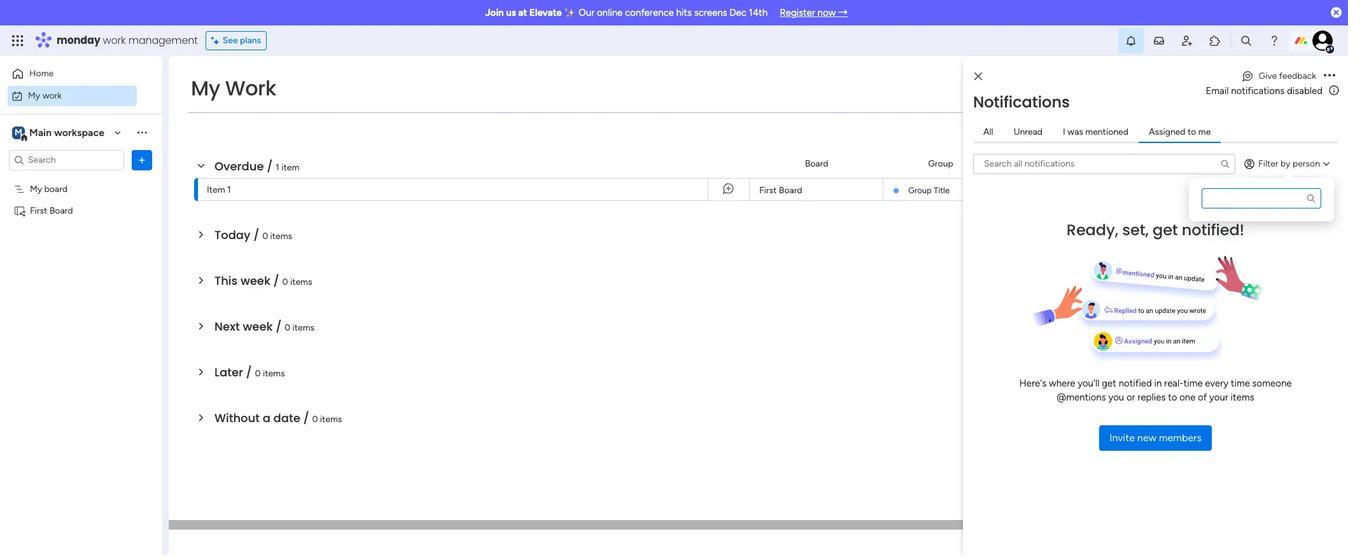 Task type: describe. For each thing, give the bounding box(es) containing it.
choose the boards, columns and people you'd like to see
[[1100, 91, 1326, 102]]

search image
[[292, 107, 302, 117]]

m
[[15, 127, 22, 138]]

filter by person button
[[1238, 154, 1338, 174]]

hide
[[335, 106, 354, 117]]

and
[[1216, 91, 1231, 102]]

should
[[1198, 273, 1225, 284]]

next week / 0 items
[[214, 319, 314, 335]]

see plans button
[[205, 31, 267, 50]]

customize button
[[406, 102, 474, 122]]

work
[[225, 74, 276, 102]]

0 vertical spatial to
[[1302, 91, 1310, 102]]

filter
[[1258, 158, 1278, 169]]

invite members image
[[1181, 34, 1193, 47]]

board inside first board link
[[779, 185, 802, 196]]

title
[[934, 186, 950, 195]]

0 inside today / 0 items
[[262, 231, 268, 242]]

/ down this week / 0 items on the left
[[276, 319, 282, 335]]

working
[[1181, 185, 1214, 195]]

register
[[780, 7, 815, 18]]

hide done items
[[335, 106, 401, 117]]

management
[[128, 33, 198, 48]]

or
[[1127, 392, 1135, 404]]

it
[[1229, 185, 1234, 195]]

my for my board
[[30, 184, 42, 194]]

notifications image
[[1125, 34, 1137, 47]]

Search in workspace field
[[27, 153, 106, 167]]

mentioned
[[1085, 126, 1128, 137]]

dialog containing notifications
[[963, 56, 1348, 556]]

us
[[506, 7, 516, 18]]

which priority column should we show?
[[1108, 273, 1266, 284]]

choose
[[1100, 91, 1131, 102]]

at
[[518, 7, 527, 18]]

status
[[1195, 158, 1221, 169]]

real-
[[1164, 378, 1184, 389]]

item
[[207, 185, 225, 195]]

✨
[[564, 7, 576, 18]]

my for my work
[[28, 90, 40, 101]]

now
[[818, 7, 836, 18]]

jacob simon image
[[1312, 31, 1333, 51]]

on
[[1216, 185, 1227, 195]]

working on it
[[1181, 185, 1234, 195]]

later
[[214, 365, 243, 381]]

here's
[[1019, 378, 1047, 389]]

items inside 'without a date / 0 items'
[[320, 414, 342, 425]]

first board heading
[[1111, 295, 1154, 309]]

0 inside next week / 0 items
[[285, 323, 290, 334]]

Filter dashboard by text search field
[[188, 102, 307, 122]]

me
[[1198, 126, 1211, 137]]

none search field search all notifications
[[973, 154, 1235, 174]]

items inside the later / 0 items
[[263, 369, 285, 379]]

1 horizontal spatial to
[[1188, 126, 1196, 137]]

give feedback
[[1259, 71, 1316, 81]]

0 horizontal spatial 1
[[227, 185, 231, 195]]

no selection
[[1121, 321, 1172, 332]]

inbox image
[[1153, 34, 1165, 47]]

0 inside this week / 0 items
[[282, 277, 288, 288]]

email notifications disabled
[[1206, 85, 1323, 97]]

week for next
[[243, 319, 273, 335]]

like
[[1286, 91, 1300, 102]]

customize
[[426, 106, 469, 117]]

2 time from the left
[[1231, 378, 1250, 389]]

get inside "here's where you'll get notified in real-time every time someone @mentions you or replies to one of your items"
[[1102, 378, 1116, 389]]

by
[[1281, 158, 1290, 169]]

shareable board image
[[13, 205, 25, 217]]

the
[[1133, 91, 1147, 102]]

group for group
[[928, 158, 953, 169]]

here's where you'll get notified in real-time every time someone @mentions you or replies to one of your items
[[1019, 378, 1292, 404]]

to inside "here's where you'll get notified in real-time every time someone @mentions you or replies to one of your items"
[[1168, 392, 1177, 404]]

first board for first board link
[[759, 185, 802, 196]]

without a date / 0 items
[[214, 411, 342, 426]]

items inside today / 0 items
[[270, 231, 292, 242]]

group for group title
[[908, 186, 932, 195]]

select product image
[[11, 34, 24, 47]]

items inside "here's where you'll get notified in real-time every time someone @mentions you or replies to one of your items"
[[1231, 392, 1254, 404]]

see
[[223, 35, 238, 46]]

columns
[[1180, 91, 1214, 102]]

Search all notifications search field
[[973, 154, 1235, 174]]

/ right 'date'
[[303, 411, 309, 426]]

today
[[214, 227, 250, 243]]

/ left item
[[267, 158, 273, 174]]

done
[[356, 106, 377, 117]]

board inside first board heading
[[1130, 297, 1154, 307]]

options image
[[1324, 72, 1335, 81]]

0 vertical spatial people
[[1108, 117, 1135, 128]]

replies
[[1138, 392, 1166, 404]]

none search field search for content
[[1202, 188, 1321, 209]]

where
[[1049, 378, 1075, 389]]

1 vertical spatial priority
[[1135, 273, 1163, 284]]

see plans
[[223, 35, 261, 46]]

disabled
[[1287, 85, 1323, 97]]

this week / 0 items
[[214, 273, 312, 289]]

→
[[838, 7, 848, 18]]

was
[[1068, 126, 1083, 137]]

of
[[1198, 392, 1207, 404]]

a
[[263, 411, 270, 426]]

Search for content search field
[[1202, 188, 1321, 209]]

all
[[983, 126, 993, 137]]

invite new members button
[[1099, 425, 1212, 451]]

home
[[29, 68, 54, 79]]

every
[[1205, 378, 1228, 389]]

items right done
[[379, 106, 401, 117]]

/ right later
[[246, 365, 252, 381]]

selection
[[1136, 321, 1172, 332]]

assigned
[[1149, 126, 1186, 137]]

elevate
[[529, 7, 562, 18]]

i
[[1063, 126, 1065, 137]]

work for my
[[42, 90, 62, 101]]

14th
[[749, 7, 768, 18]]

/ right 'today'
[[253, 227, 259, 243]]



Task type: vqa. For each thing, say whether or not it's contained in the screenshot.
Options image
yes



Task type: locate. For each thing, give the bounding box(es) containing it.
home button
[[8, 64, 137, 84]]

screens
[[694, 7, 727, 18]]

search image down person
[[1306, 193, 1316, 204]]

date
[[273, 411, 300, 426]]

1 horizontal spatial first board
[[759, 185, 802, 196]]

my
[[191, 74, 220, 102], [28, 90, 40, 101], [30, 184, 42, 194]]

my inside my work button
[[28, 90, 40, 101]]

priority right the which
[[1135, 273, 1163, 284]]

1 time from the left
[[1184, 378, 1203, 389]]

1 horizontal spatial 1
[[276, 162, 279, 173]]

this
[[214, 273, 238, 289]]

1 vertical spatial first
[[30, 205, 47, 216]]

search everything image
[[1240, 34, 1253, 47]]

my work button
[[8, 86, 137, 106]]

you'll
[[1078, 378, 1100, 389]]

first board for first board group
[[1111, 297, 1154, 307]]

0 horizontal spatial time
[[1184, 378, 1203, 389]]

0 inside the later / 0 items
[[255, 369, 261, 379]]

notified!
[[1182, 219, 1244, 240]]

0 vertical spatial priority
[[1283, 158, 1311, 169]]

column
[[1165, 273, 1196, 284]]

items right your
[[1231, 392, 1254, 404]]

first board inside list box
[[30, 205, 73, 216]]

0 vertical spatial week
[[241, 273, 270, 289]]

options image
[[136, 154, 148, 166]]

1 horizontal spatial work
[[103, 33, 126, 48]]

1 horizontal spatial time
[[1231, 378, 1250, 389]]

items inside this week / 0 items
[[290, 277, 312, 288]]

items inside next week / 0 items
[[292, 323, 314, 334]]

hits
[[676, 7, 692, 18]]

get
[[1153, 219, 1178, 240], [1102, 378, 1116, 389]]

register now →
[[780, 7, 848, 18]]

time
[[1184, 378, 1203, 389], [1231, 378, 1250, 389]]

0 horizontal spatial to
[[1168, 392, 1177, 404]]

to right like
[[1302, 91, 1310, 102]]

1 horizontal spatial people
[[1108, 117, 1135, 128]]

1 vertical spatial people
[[1023, 158, 1050, 169]]

notified
[[1119, 378, 1152, 389]]

to down real-
[[1168, 392, 1177, 404]]

2 vertical spatial first
[[1111, 297, 1128, 307]]

time right every
[[1231, 378, 1250, 389]]

0 vertical spatial first
[[759, 185, 777, 196]]

0 right 'date'
[[312, 414, 318, 425]]

0 down this week / 0 items on the left
[[285, 323, 290, 334]]

which
[[1108, 273, 1133, 284]]

group title
[[908, 186, 950, 195]]

my left work
[[191, 74, 220, 102]]

items up 'without a date / 0 items'
[[263, 369, 285, 379]]

main
[[29, 126, 52, 138]]

1
[[276, 162, 279, 173], [227, 185, 231, 195]]

item 1
[[207, 185, 231, 195]]

people down choose
[[1108, 117, 1135, 128]]

new
[[1137, 432, 1156, 444]]

priority right the filter
[[1283, 158, 1311, 169]]

email
[[1206, 85, 1229, 97]]

workspace options image
[[136, 126, 148, 139]]

my board
[[30, 184, 67, 194]]

@mentions
[[1057, 392, 1106, 404]]

people
[[1108, 117, 1135, 128], [1023, 158, 1050, 169]]

today / 0 items
[[214, 227, 292, 243]]

monday work management
[[57, 33, 198, 48]]

2 horizontal spatial to
[[1302, 91, 1310, 102]]

search image up on
[[1220, 159, 1230, 169]]

group up title
[[928, 158, 953, 169]]

1 right item
[[227, 185, 231, 195]]

notifications
[[973, 91, 1070, 112]]

0 vertical spatial search image
[[1220, 159, 1230, 169]]

1 vertical spatial search image
[[1306, 193, 1316, 204]]

boards,
[[1149, 91, 1178, 102]]

to
[[1302, 91, 1310, 102], [1188, 126, 1196, 137], [1168, 392, 1177, 404]]

apps image
[[1209, 34, 1221, 47]]

show?
[[1241, 273, 1266, 284]]

notifications
[[1231, 85, 1285, 97]]

unread
[[1014, 126, 1043, 137]]

time up one
[[1184, 378, 1203, 389]]

search image for search for content 'search field'
[[1306, 193, 1316, 204]]

0 vertical spatial first board
[[759, 185, 802, 196]]

1 vertical spatial 1
[[227, 185, 231, 195]]

workspace
[[54, 126, 104, 138]]

1 vertical spatial first board
[[30, 205, 73, 216]]

items up this week / 0 items on the left
[[270, 231, 292, 242]]

plans
[[240, 35, 261, 46]]

my for my work
[[191, 74, 220, 102]]

1 left item
[[276, 162, 279, 173]]

2 horizontal spatial first
[[1111, 297, 1128, 307]]

search image
[[1220, 159, 1230, 169], [1306, 193, 1316, 204]]

people down unread
[[1023, 158, 1050, 169]]

person
[[1293, 158, 1320, 169]]

0 right 'today'
[[262, 231, 268, 242]]

1 vertical spatial week
[[243, 319, 273, 335]]

first board group
[[1108, 295, 1321, 339]]

priority
[[1283, 158, 1311, 169], [1135, 273, 1163, 284]]

2 vertical spatial to
[[1168, 392, 1177, 404]]

work right the monday
[[103, 33, 126, 48]]

boards
[[1108, 149, 1136, 160]]

1 vertical spatial work
[[42, 90, 62, 101]]

later / 0 items
[[214, 365, 285, 381]]

1 horizontal spatial first
[[759, 185, 777, 196]]

no
[[1121, 321, 1134, 332]]

in
[[1154, 378, 1162, 389]]

register now → link
[[780, 7, 848, 18]]

1 vertical spatial to
[[1188, 126, 1196, 137]]

to left me
[[1188, 126, 1196, 137]]

0 horizontal spatial priority
[[1135, 273, 1163, 284]]

my work
[[191, 74, 276, 102]]

0 horizontal spatial get
[[1102, 378, 1116, 389]]

work down home at the left top
[[42, 90, 62, 101]]

0 horizontal spatial first
[[30, 205, 47, 216]]

items down this week / 0 items on the left
[[292, 323, 314, 334]]

ready,
[[1067, 219, 1118, 240]]

1 horizontal spatial search image
[[1306, 193, 1316, 204]]

get right set,
[[1153, 219, 1178, 240]]

search image for search all notifications 'search field'
[[1220, 159, 1230, 169]]

first for first board link
[[759, 185, 777, 196]]

/
[[267, 158, 273, 174], [253, 227, 259, 243], [273, 273, 279, 289], [276, 319, 282, 335], [246, 365, 252, 381], [303, 411, 309, 426]]

my down home at the left top
[[28, 90, 40, 101]]

0
[[262, 231, 268, 242], [282, 277, 288, 288], [285, 323, 290, 334], [255, 369, 261, 379], [312, 414, 318, 425]]

see
[[1312, 91, 1326, 102]]

week for this
[[241, 273, 270, 289]]

1 vertical spatial get
[[1102, 378, 1116, 389]]

one
[[1180, 392, 1196, 404]]

0 horizontal spatial work
[[42, 90, 62, 101]]

main content
[[169, 31, 1347, 556]]

0 vertical spatial group
[[928, 158, 953, 169]]

2 horizontal spatial first board
[[1111, 297, 1154, 307]]

work inside my work button
[[42, 90, 62, 101]]

your
[[1209, 392, 1228, 404]]

dialog
[[963, 56, 1348, 556]]

without
[[214, 411, 260, 426]]

my left board
[[30, 184, 42, 194]]

ready, set, get notified!
[[1067, 219, 1244, 240]]

0 vertical spatial 1
[[276, 162, 279, 173]]

first for first board group
[[1111, 297, 1128, 307]]

workspace selection element
[[12, 125, 106, 142]]

invite
[[1109, 432, 1135, 444]]

0 up next week / 0 items
[[282, 277, 288, 288]]

week right next
[[243, 319, 273, 335]]

work for monday
[[103, 33, 126, 48]]

join
[[485, 7, 504, 18]]

0 horizontal spatial search image
[[1220, 159, 1230, 169]]

week right this
[[241, 273, 270, 289]]

items up next week / 0 items
[[290, 277, 312, 288]]

/ up next week / 0 items
[[273, 273, 279, 289]]

give
[[1259, 71, 1277, 81]]

1 horizontal spatial get
[[1153, 219, 1178, 240]]

we
[[1227, 273, 1238, 284]]

first board inside group
[[1111, 297, 1154, 307]]

workspace image
[[12, 126, 25, 140]]

first inside list box
[[30, 205, 47, 216]]

list box
[[0, 176, 162, 393]]

0 horizontal spatial first board
[[30, 205, 73, 216]]

1 inside overdue / 1 item
[[276, 162, 279, 173]]

my work
[[28, 90, 62, 101]]

give feedback button
[[1236, 66, 1321, 87]]

people
[[1233, 91, 1261, 102]]

0 vertical spatial work
[[103, 33, 126, 48]]

1 vertical spatial group
[[908, 186, 932, 195]]

2 vertical spatial first board
[[1111, 297, 1154, 307]]

help image
[[1268, 34, 1281, 47]]

main content containing overdue /
[[169, 31, 1347, 556]]

list box containing my board
[[0, 176, 162, 393]]

1 horizontal spatial priority
[[1283, 158, 1311, 169]]

item
[[282, 162, 299, 173]]

feedback
[[1279, 71, 1316, 81]]

0 vertical spatial get
[[1153, 219, 1178, 240]]

None search field
[[188, 102, 307, 122], [973, 154, 1235, 174], [1202, 188, 1321, 209], [188, 102, 307, 122]]

first
[[759, 185, 777, 196], [30, 205, 47, 216], [1111, 297, 1128, 307]]

0 horizontal spatial people
[[1023, 158, 1050, 169]]

set,
[[1122, 219, 1149, 240]]

board
[[44, 184, 67, 194]]

overdue
[[214, 158, 264, 174]]

overdue / 1 item
[[214, 158, 299, 174]]

items right 'date'
[[320, 414, 342, 425]]

invite new members
[[1109, 432, 1202, 444]]

assigned to me
[[1149, 126, 1211, 137]]

0 inside 'without a date / 0 items'
[[312, 414, 318, 425]]

i was mentioned
[[1063, 126, 1128, 137]]

dec
[[730, 7, 747, 18]]

get up you
[[1102, 378, 1116, 389]]

group left title
[[908, 186, 932, 195]]

filter by person
[[1258, 158, 1320, 169]]

0 right later
[[255, 369, 261, 379]]

first inside heading
[[1111, 297, 1128, 307]]

option
[[0, 178, 162, 180]]



